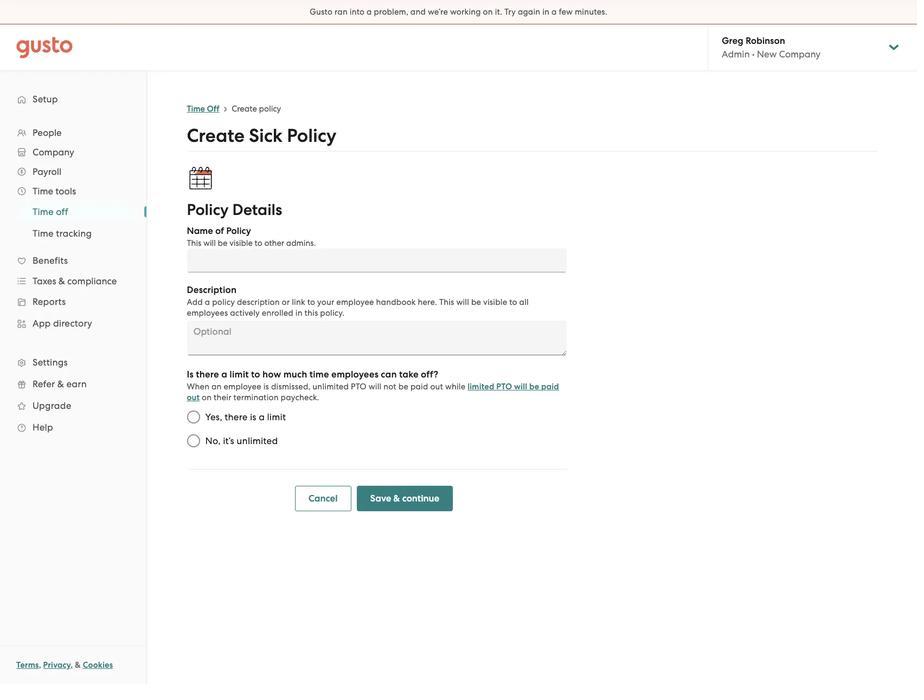Task type: locate. For each thing, give the bounding box(es) containing it.
pto right limited
[[496, 382, 512, 392]]

a
[[367, 7, 372, 17], [552, 7, 557, 17], [205, 298, 210, 308], [221, 369, 227, 381], [259, 412, 265, 423]]

list
[[0, 123, 146, 439], [0, 201, 146, 245]]

& left earn
[[57, 379, 64, 390]]

0 vertical spatial create
[[232, 104, 257, 114]]

time off link
[[20, 202, 136, 222]]

0 vertical spatial visible
[[229, 239, 253, 248]]

1 vertical spatial create
[[187, 125, 245, 147]]

on down the when
[[202, 393, 212, 403]]

limited pto will be paid out
[[187, 382, 559, 403]]

employee up termination
[[224, 382, 261, 392]]

admin
[[722, 49, 750, 60]]

we're
[[428, 7, 448, 17]]

0 horizontal spatial visible
[[229, 239, 253, 248]]

will
[[203, 239, 216, 248], [456, 298, 469, 308], [369, 382, 382, 392], [514, 382, 527, 392]]

employees down add
[[187, 309, 228, 318]]

other
[[264, 239, 284, 248]]

tools
[[55, 186, 76, 197]]

compliance
[[67, 276, 117, 287]]

2 paid from the left
[[541, 382, 559, 392]]

& inside dropdown button
[[58, 276, 65, 287]]

how
[[262, 369, 281, 381]]

0 horizontal spatial in
[[295, 309, 302, 318]]

pto left 'not'
[[351, 382, 367, 392]]

payroll
[[33, 166, 61, 177]]

1 horizontal spatial paid
[[541, 382, 559, 392]]

1 vertical spatial on
[[202, 393, 212, 403]]

be right limited
[[529, 382, 539, 392]]

company down people
[[33, 147, 74, 158]]

this inside description add a policy description or link to your employee handbook here. this will be visible to all employees actively enrolled in this policy.
[[439, 298, 454, 308]]

out down off?
[[430, 382, 443, 392]]

employee
[[336, 298, 374, 308], [224, 382, 261, 392]]

0 horizontal spatial employees
[[187, 309, 228, 318]]

setup
[[33, 94, 58, 105]]

help link
[[11, 418, 136, 438]]

this down name
[[187, 239, 201, 248]]

1 horizontal spatial visible
[[483, 298, 507, 308]]

0 vertical spatial on
[[483, 7, 493, 17]]

1 horizontal spatial there
[[225, 412, 248, 423]]

1 horizontal spatial unlimited
[[313, 382, 349, 392]]

& inside button
[[393, 494, 400, 505]]

1 vertical spatial policy
[[212, 298, 235, 308]]

greg
[[722, 35, 743, 47]]

a up an
[[221, 369, 227, 381]]

be inside description add a policy description or link to your employee handbook here. this will be visible to all employees actively enrolled in this policy.
[[471, 298, 481, 308]]

limited
[[468, 382, 494, 392]]

0 vertical spatial there
[[196, 369, 219, 381]]

create for create policy
[[232, 104, 257, 114]]

problem,
[[374, 7, 408, 17]]

out inside 'limited pto will be paid out'
[[187, 393, 200, 403]]

time inside time tools dropdown button
[[33, 186, 53, 197]]

policy down description
[[212, 298, 235, 308]]

ran
[[335, 7, 348, 17]]

1 horizontal spatial in
[[542, 7, 549, 17]]

handbook
[[376, 298, 416, 308]]

& right taxes
[[58, 276, 65, 287]]

1 , from the left
[[39, 661, 41, 671]]

0 horizontal spatial limit
[[230, 369, 249, 381]]

0 vertical spatial limit
[[230, 369, 249, 381]]

will inside name of policy this will be visible to other admins.
[[203, 239, 216, 248]]

pto
[[351, 382, 367, 392], [496, 382, 512, 392]]

1 vertical spatial company
[[33, 147, 74, 158]]

0 horizontal spatial on
[[202, 393, 212, 403]]

out down the when
[[187, 393, 200, 403]]

0 horizontal spatial pto
[[351, 382, 367, 392]]

is there a limit to how much time employees can take off?
[[187, 369, 438, 381]]

will down name
[[203, 239, 216, 248]]

0 vertical spatial is
[[263, 382, 269, 392]]

is up on their termination paycheck.
[[263, 382, 269, 392]]

in down "link"
[[295, 309, 302, 318]]

0 vertical spatial this
[[187, 239, 201, 248]]

to inside name of policy this will be visible to other admins.
[[255, 239, 262, 248]]

to up this
[[307, 298, 315, 308]]

in
[[542, 7, 549, 17], [295, 309, 302, 318]]

, left cookies "button"
[[71, 661, 73, 671]]

2 pto from the left
[[496, 382, 512, 392]]

policy inside name of policy this will be visible to other admins.
[[226, 226, 251, 237]]

is
[[263, 382, 269, 392], [250, 412, 256, 423]]

it.
[[495, 7, 502, 17]]

visible left the all at the top right of page
[[483, 298, 507, 308]]

1 list from the top
[[0, 123, 146, 439]]

1 horizontal spatial employee
[[336, 298, 374, 308]]

policy
[[259, 104, 281, 114], [212, 298, 235, 308]]

a right add
[[205, 298, 210, 308]]

employees up 'limited pto will be paid out'
[[331, 369, 379, 381]]

this right here.
[[439, 298, 454, 308]]

2 list from the top
[[0, 201, 146, 245]]

here.
[[418, 298, 437, 308]]

visible left other
[[229, 239, 253, 248]]

policy.
[[320, 309, 345, 318]]

create down off
[[187, 125, 245, 147]]

unlimited down yes, there is a limit
[[237, 436, 278, 447]]

when an employee is dismissed, unlimited pto will not be paid out while
[[187, 382, 466, 392]]

there up an
[[196, 369, 219, 381]]

& right save
[[393, 494, 400, 505]]

out
[[430, 382, 443, 392], [187, 393, 200, 403]]

1 horizontal spatial out
[[430, 382, 443, 392]]

upgrade link
[[11, 396, 136, 416]]

your
[[317, 298, 334, 308]]

in right again at the top right of page
[[542, 7, 549, 17]]

gusto navigation element
[[0, 71, 146, 456]]

into
[[350, 7, 365, 17]]

create
[[232, 104, 257, 114], [187, 125, 245, 147]]

policy
[[287, 125, 336, 147], [187, 201, 229, 220], [226, 226, 251, 237]]

&
[[58, 276, 65, 287], [57, 379, 64, 390], [393, 494, 400, 505], [75, 661, 81, 671]]

create right off
[[232, 104, 257, 114]]

actively
[[230, 309, 260, 318]]

limit up their
[[230, 369, 249, 381]]

will right here.
[[456, 298, 469, 308]]

will inside description add a policy description or link to your employee handbook here. this will be visible to all employees actively enrolled in this policy.
[[456, 298, 469, 308]]

unlimited
[[313, 382, 349, 392], [237, 436, 278, 447]]

time for time off
[[33, 207, 54, 217]]

to left other
[[255, 239, 262, 248]]

1 vertical spatial there
[[225, 412, 248, 423]]

2 vertical spatial policy
[[226, 226, 251, 237]]

1 horizontal spatial is
[[263, 382, 269, 392]]

1 vertical spatial employees
[[331, 369, 379, 381]]

•
[[752, 49, 755, 60]]

1 vertical spatial this
[[439, 298, 454, 308]]

there for yes,
[[225, 412, 248, 423]]

limit down on their termination paycheck.
[[267, 412, 286, 423]]

will right limited
[[514, 382, 527, 392]]

tracking
[[56, 228, 92, 239]]

0 vertical spatial company
[[779, 49, 821, 60]]

2 , from the left
[[71, 661, 73, 671]]

all
[[519, 298, 529, 308]]

create for create sick policy
[[187, 125, 245, 147]]

0 horizontal spatial is
[[250, 412, 256, 423]]

0 horizontal spatial there
[[196, 369, 219, 381]]

time inside time off link
[[33, 207, 54, 217]]

is
[[187, 369, 194, 381]]

time
[[309, 369, 329, 381]]

company right the new
[[779, 49, 821, 60]]

help
[[33, 422, 53, 433]]

on
[[483, 7, 493, 17], [202, 393, 212, 403]]

1 vertical spatial is
[[250, 412, 256, 423]]

policy right of
[[226, 226, 251, 237]]

is down termination
[[250, 412, 256, 423]]

0 horizontal spatial this
[[187, 239, 201, 248]]

reports
[[33, 297, 66, 308]]

0 vertical spatial employees
[[187, 309, 228, 318]]

be down take
[[398, 382, 408, 392]]

1 vertical spatial out
[[187, 393, 200, 403]]

time off link
[[187, 104, 219, 114]]

cancel button
[[295, 486, 351, 512]]

terms
[[16, 661, 39, 671]]

greg robinson admin • new company
[[722, 35, 821, 60]]

1 horizontal spatial ,
[[71, 661, 73, 671]]

1 vertical spatial employee
[[224, 382, 261, 392]]

continue
[[402, 494, 439, 505]]

,
[[39, 661, 41, 671], [71, 661, 73, 671]]

0 vertical spatial in
[[542, 7, 549, 17]]

0 vertical spatial employee
[[336, 298, 374, 308]]

1 horizontal spatial limit
[[267, 412, 286, 423]]

be inside name of policy this will be visible to other admins.
[[218, 239, 227, 248]]

policy up name
[[187, 201, 229, 220]]

be left the all at the top right of page
[[471, 298, 481, 308]]

0 horizontal spatial ,
[[39, 661, 41, 671]]

0 horizontal spatial paid
[[410, 382, 428, 392]]

0 horizontal spatial policy
[[212, 298, 235, 308]]

there right yes,
[[225, 412, 248, 423]]

0 horizontal spatial out
[[187, 393, 200, 403]]

visible inside name of policy this will be visible to other admins.
[[229, 239, 253, 248]]

0 horizontal spatial unlimited
[[237, 436, 278, 447]]

company
[[779, 49, 821, 60], [33, 147, 74, 158]]

be down of
[[218, 239, 227, 248]]

this
[[187, 239, 201, 248], [439, 298, 454, 308]]

1 vertical spatial limit
[[267, 412, 286, 423]]

policy right sick
[[287, 125, 336, 147]]

policy for sick
[[287, 125, 336, 147]]

be inside 'limited pto will be paid out'
[[529, 382, 539, 392]]

employee up policy.
[[336, 298, 374, 308]]

time inside time tracking link
[[33, 228, 54, 239]]

1 horizontal spatial on
[[483, 7, 493, 17]]

visible inside description add a policy description or link to your employee handbook here. this will be visible to all employees actively enrolled in this policy.
[[483, 298, 507, 308]]

0 vertical spatial policy
[[287, 125, 336, 147]]

cancel
[[308, 494, 338, 505]]

list containing people
[[0, 123, 146, 439]]

1 horizontal spatial company
[[779, 49, 821, 60]]

taxes & compliance button
[[11, 272, 136, 291]]

time tracking link
[[20, 224, 136, 244]]

unlimited down time
[[313, 382, 349, 392]]

on left it.
[[483, 7, 493, 17]]

0 horizontal spatial employee
[[224, 382, 261, 392]]

1 vertical spatial visible
[[483, 298, 507, 308]]

1 horizontal spatial this
[[439, 298, 454, 308]]

when
[[187, 382, 209, 392]]

0 horizontal spatial company
[[33, 147, 74, 158]]

1 vertical spatial in
[[295, 309, 302, 318]]

an
[[212, 382, 222, 392]]

while
[[445, 382, 466, 392]]

details
[[232, 201, 282, 220]]

refer & earn
[[33, 379, 87, 390]]

settings
[[33, 357, 68, 368]]

robinson
[[746, 35, 785, 47]]

a inside description add a policy description or link to your employee handbook here. this will be visible to all employees actively enrolled in this policy.
[[205, 298, 210, 308]]

policy up sick
[[259, 104, 281, 114]]

1 horizontal spatial pto
[[496, 382, 512, 392]]

no,
[[205, 436, 221, 447]]

, left the privacy
[[39, 661, 41, 671]]

1 horizontal spatial policy
[[259, 104, 281, 114]]

time for time tools
[[33, 186, 53, 197]]



Task type: describe. For each thing, give the bounding box(es) containing it.
limited pto will be paid out link
[[187, 382, 559, 403]]

terms , privacy , & cookies
[[16, 661, 113, 671]]

Name of Policy text field
[[187, 249, 566, 273]]

their
[[214, 393, 231, 403]]

employees inside description add a policy description or link to your employee handbook here. this will be visible to all employees actively enrolled in this policy.
[[187, 309, 228, 318]]

minutes.
[[575, 7, 607, 17]]

create policy
[[232, 104, 281, 114]]

1 pto from the left
[[351, 382, 367, 392]]

0 vertical spatial unlimited
[[313, 382, 349, 392]]

name
[[187, 226, 213, 237]]

company button
[[11, 143, 136, 162]]

description add a policy description or link to your employee handbook here. this will be visible to all employees actively enrolled in this policy.
[[187, 285, 529, 318]]

will inside 'limited pto will be paid out'
[[514, 382, 527, 392]]

company inside dropdown button
[[33, 147, 74, 158]]

No, it's unlimited radio
[[181, 430, 205, 453]]

off
[[56, 207, 68, 217]]

time off
[[33, 207, 68, 217]]

1 horizontal spatial employees
[[331, 369, 379, 381]]

settings link
[[11, 353, 136, 373]]

a left few
[[552, 7, 557, 17]]

gusto
[[310, 7, 333, 17]]

it's
[[223, 436, 234, 447]]

termination
[[234, 393, 279, 403]]

to left the how
[[251, 369, 260, 381]]

will left 'not'
[[369, 382, 382, 392]]

yes,
[[205, 412, 222, 423]]

description
[[187, 285, 237, 296]]

take
[[399, 369, 419, 381]]

pto inside 'limited pto will be paid out'
[[496, 382, 512, 392]]

policy details
[[187, 201, 282, 220]]

time for time tracking
[[33, 228, 54, 239]]

company inside greg robinson admin • new company
[[779, 49, 821, 60]]

time tools
[[33, 186, 76, 197]]

can
[[381, 369, 397, 381]]

gusto ran into a problem, and we're working on it. try again in a few minutes.
[[310, 7, 607, 17]]

admins.
[[286, 239, 316, 248]]

time tracking
[[33, 228, 92, 239]]

name of policy this will be visible to other admins.
[[187, 226, 316, 248]]

there for is
[[196, 369, 219, 381]]

a down on their termination paycheck.
[[259, 412, 265, 423]]

earn
[[66, 379, 87, 390]]

link
[[292, 298, 305, 308]]

in inside description add a policy description or link to your employee handbook here. this will be visible to all employees actively enrolled in this policy.
[[295, 309, 302, 318]]

employee inside description add a policy description or link to your employee handbook here. this will be visible to all employees actively enrolled in this policy.
[[336, 298, 374, 308]]

Yes, there is a limit radio
[[181, 406, 205, 430]]

& for earn
[[57, 379, 64, 390]]

again
[[518, 7, 540, 17]]

or
[[282, 298, 290, 308]]

people button
[[11, 123, 136, 143]]

reports link
[[11, 292, 136, 312]]

home image
[[16, 37, 73, 58]]

& left cookies
[[75, 661, 81, 671]]

& for compliance
[[58, 276, 65, 287]]

taxes & compliance
[[33, 276, 117, 287]]

add
[[187, 298, 203, 308]]

enrolled
[[262, 309, 293, 318]]

much
[[283, 369, 307, 381]]

new
[[757, 49, 777, 60]]

working
[[450, 7, 481, 17]]

and
[[410, 7, 426, 17]]

save & continue
[[370, 494, 439, 505]]

list containing time off
[[0, 201, 146, 245]]

privacy link
[[43, 661, 71, 671]]

this inside name of policy this will be visible to other admins.
[[187, 239, 201, 248]]

Description text field
[[187, 321, 566, 356]]

yes, there is a limit
[[205, 412, 286, 423]]

1 vertical spatial unlimited
[[237, 436, 278, 447]]

on their termination paycheck.
[[200, 393, 319, 403]]

try
[[504, 7, 516, 17]]

paid inside 'limited pto will be paid out'
[[541, 382, 559, 392]]

upgrade
[[33, 401, 71, 412]]

terms link
[[16, 661, 39, 671]]

cookies button
[[83, 659, 113, 672]]

save
[[370, 494, 391, 505]]

few
[[559, 7, 573, 17]]

people
[[33, 127, 62, 138]]

refer
[[33, 379, 55, 390]]

cookies
[[83, 661, 113, 671]]

time off
[[187, 104, 219, 114]]

time for time off
[[187, 104, 205, 114]]

refer & earn link
[[11, 375, 136, 394]]

paycheck.
[[281, 393, 319, 403]]

a right into
[[367, 7, 372, 17]]

time tools button
[[11, 182, 136, 201]]

0 vertical spatial policy
[[259, 104, 281, 114]]

taxes
[[33, 276, 56, 287]]

to left the all at the top right of page
[[509, 298, 517, 308]]

& for continue
[[393, 494, 400, 505]]

off?
[[421, 369, 438, 381]]

create sick policy
[[187, 125, 336, 147]]

benefits
[[33, 255, 68, 266]]

directory
[[53, 318, 92, 329]]

of
[[215, 226, 224, 237]]

policy for of
[[226, 226, 251, 237]]

0 vertical spatial out
[[430, 382, 443, 392]]

sick
[[249, 125, 282, 147]]

privacy
[[43, 661, 71, 671]]

dismissed,
[[271, 382, 310, 392]]

this
[[305, 309, 318, 318]]

1 vertical spatial policy
[[187, 201, 229, 220]]

app directory link
[[11, 314, 136, 334]]

off
[[207, 104, 219, 114]]

1 paid from the left
[[410, 382, 428, 392]]

policy inside description add a policy description or link to your employee handbook here. this will be visible to all employees actively enrolled in this policy.
[[212, 298, 235, 308]]

not
[[384, 382, 396, 392]]



Task type: vqa. For each thing, say whether or not it's contained in the screenshot.
bottom Create
yes



